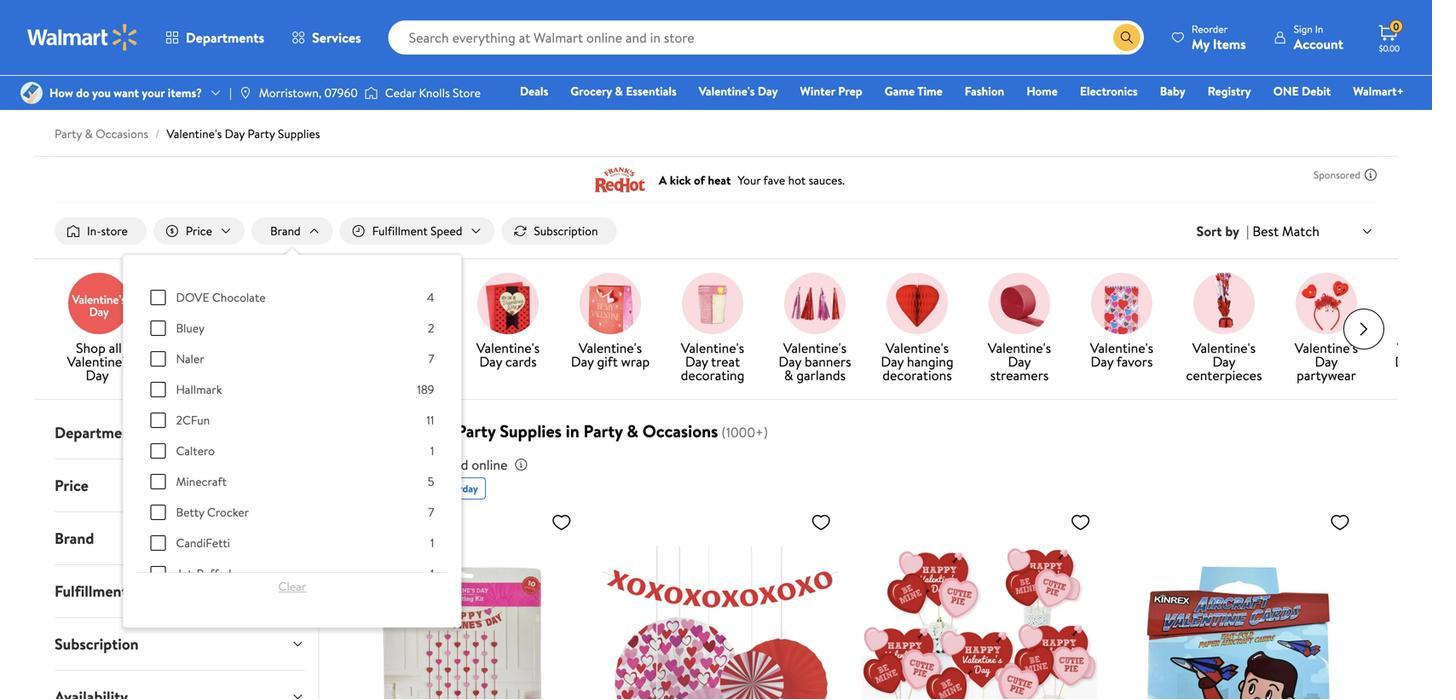 Task type: locate. For each thing, give the bounding box(es) containing it.
home
[[1027, 83, 1058, 99]]

best match button
[[1249, 220, 1378, 242]]

day for streamers
[[1008, 352, 1031, 371]]

fulfillment speed left jet-
[[55, 581, 172, 602]]

| up valentine's day party supplies link
[[229, 84, 232, 101]]

day inside 'valentine's day' link
[[758, 83, 778, 99]]

occasions left /
[[96, 125, 148, 142]]

 image up valentine's day party supplies link
[[239, 86, 252, 100]]

 image
[[20, 82, 43, 104]]

fulfillment speed button up subscription tab at the bottom left of page
[[41, 565, 318, 617]]

1 vertical spatial brand button
[[41, 512, 318, 564]]

valentine's for gift
[[579, 339, 642, 357]]

0 vertical spatial brand
[[270, 222, 301, 239]]

None checkbox
[[150, 290, 166, 305], [150, 351, 166, 367], [150, 474, 166, 489], [150, 290, 166, 305], [150, 351, 166, 367], [150, 474, 166, 489]]

valentine's day gift wrap link
[[566, 273, 655, 372]]

0 vertical spatial fulfillment
[[372, 222, 428, 239]]

valentine's up decorating
[[681, 339, 744, 357]]

day inside shop all valentine's day
[[86, 366, 109, 385]]

day for treat
[[685, 352, 708, 371]]

1 horizontal spatial subscription
[[534, 222, 598, 239]]

1 vertical spatial price
[[340, 455, 370, 474]]

day left treat
[[685, 352, 708, 371]]

valentine's day centerpieces image
[[1193, 273, 1255, 334]]

valentine's day centerpieces
[[1186, 339, 1262, 385]]

valentine's day streamers
[[988, 339, 1051, 385]]

5
[[428, 473, 434, 490]]

partywear
[[1297, 366, 1356, 385]]

valentine's day party supplies in party & occasions (1000+)
[[340, 419, 768, 443]]

0 horizontal spatial price
[[55, 475, 89, 496]]

valentine's day hanging decorations link
[[873, 273, 962, 385]]

& left 'garlands'
[[784, 366, 793, 385]]

1 horizontal spatial occasions
[[643, 419, 718, 443]]

price button
[[153, 217, 245, 245], [41, 460, 318, 512]]

fashion
[[965, 83, 1004, 99]]

valentine's up centerpieces
[[1193, 339, 1256, 357]]

valentine's for tableware
[[374, 339, 437, 357]]

jet-puffed
[[176, 565, 231, 582]]

day down shop
[[86, 366, 109, 385]]

fulfillment speed inside sort and filter section element
[[372, 222, 462, 239]]

party & occasions link
[[55, 125, 148, 142]]

valentine's day banners & garlands image
[[784, 273, 846, 334]]

banners
[[805, 352, 851, 371]]

brand button inside sort and filter section element
[[251, 217, 333, 245]]

|
[[229, 84, 232, 101], [1246, 222, 1249, 240]]

1 horizontal spatial |
[[1246, 222, 1249, 240]]

bluey
[[176, 320, 204, 336]]

speed inside sort and filter section element
[[430, 222, 462, 239]]

1 horizontal spatial price
[[186, 222, 212, 239]]

next slide for chipmodulewithimages list image
[[1343, 309, 1384, 350]]

walmart+ link
[[1345, 82, 1412, 100]]

day left gift
[[571, 352, 594, 371]]

1 vertical spatial brand
[[55, 528, 94, 549]]

0 horizontal spatial departments
[[55, 422, 143, 443]]

day inside valentine's day streamers
[[1008, 352, 1031, 371]]

7 for betty crocker
[[428, 504, 434, 521]]

valentine's inside valentine's day gift wrap
[[579, 339, 642, 357]]

valentine's day treat decorating link
[[668, 273, 757, 385]]

garlands
[[797, 366, 846, 385]]

valentine's inside valentine's day treat decorating
[[681, 339, 744, 357]]

knolls
[[419, 84, 450, 101]]

group containing dove chocolate
[[150, 74, 434, 688]]

valentine's up 'garlands'
[[783, 339, 847, 357]]

day down valentine's day centerpieces image
[[1213, 352, 1236, 371]]

baby
[[1160, 83, 1186, 99]]

valentine's for treat
[[681, 339, 744, 357]]

speed left jet-
[[131, 581, 172, 602]]

occasions
[[96, 125, 148, 142], [643, 419, 718, 443]]

07960
[[324, 84, 358, 101]]

day left the winter in the right of the page
[[758, 83, 778, 99]]

party
[[55, 125, 82, 142], [248, 125, 275, 142], [456, 419, 496, 443], [584, 419, 623, 443]]

subscription inside button
[[534, 222, 598, 239]]

1 horizontal spatial departments
[[186, 28, 264, 47]]

1 vertical spatial 1
[[430, 535, 434, 551]]

departments inside popup button
[[186, 28, 264, 47]]

supplies up legal information image
[[500, 419, 562, 443]]

speed up 4
[[430, 222, 462, 239]]

valentine's day streamers link
[[975, 273, 1064, 385]]

day for centerpieces
[[1213, 352, 1236, 371]]

0 vertical spatial brand button
[[251, 217, 333, 245]]

day
[[758, 83, 778, 99], [225, 125, 245, 142], [173, 352, 195, 371], [394, 352, 417, 371], [479, 352, 502, 371], [571, 352, 594, 371], [685, 352, 708, 371], [779, 352, 801, 371], [881, 352, 904, 371], [1008, 352, 1031, 371], [1091, 352, 1114, 371], [1213, 352, 1236, 371], [1315, 352, 1338, 371], [86, 366, 109, 385], [424, 419, 452, 443]]

valentine's inside "valentine's day hanging decorations"
[[886, 339, 949, 357]]

1 vertical spatial price button
[[41, 460, 318, 512]]

in-
[[87, 222, 101, 239]]

0 horizontal spatial |
[[229, 84, 232, 101]]

valentine's day favors image
[[1091, 273, 1153, 334]]

valentine's day
[[699, 83, 778, 99]]

0 horizontal spatial brand
[[55, 528, 94, 549]]

reorder my items
[[1192, 22, 1246, 53]]

1 vertical spatial departments
[[55, 422, 143, 443]]

valentine's down bluey
[[170, 339, 233, 357]]

price
[[186, 222, 212, 239], [340, 455, 370, 474], [55, 475, 89, 496]]

0 horizontal spatial fulfillment speed button
[[41, 565, 318, 617]]

7
[[428, 350, 434, 367], [428, 504, 434, 521]]

valentine's up partywear
[[1295, 339, 1358, 357]]

0 vertical spatial |
[[229, 84, 232, 101]]

 image
[[365, 84, 378, 101], [239, 86, 252, 100]]

game time link
[[877, 82, 950, 100]]

party & occasions / valentine's day party supplies
[[55, 125, 320, 142]]

sort by |
[[1197, 222, 1249, 240]]

& right grocery
[[615, 83, 623, 99]]

valent
[[1395, 339, 1432, 371]]

valentine's day partywear
[[1295, 339, 1358, 385]]

valentine's up when
[[340, 419, 420, 443]]

in
[[566, 419, 579, 443]]

valentine's
[[67, 352, 131, 371]]

1 for candifetti
[[430, 535, 434, 551]]

1 horizontal spatial fulfillment speed button
[[340, 217, 495, 245]]

valentine's down valentine's day gift wrap image
[[579, 339, 642, 357]]

0 horizontal spatial occasions
[[96, 125, 148, 142]]

1 horizontal spatial fulfillment speed
[[372, 222, 462, 239]]

day inside valentine's day gift wrap
[[571, 352, 594, 371]]

price inside price tab
[[55, 475, 89, 496]]

1 vertical spatial occasions
[[643, 419, 718, 443]]

7 down the since
[[428, 504, 434, 521]]

favors
[[1117, 352, 1153, 371]]

day inside valentine's day centerpieces
[[1213, 352, 1236, 371]]

1 vertical spatial fulfillment speed button
[[41, 565, 318, 617]]

& inside valentine's day banners & garlands
[[784, 366, 793, 385]]

brand button up jet-
[[41, 512, 318, 564]]

$0.00
[[1379, 43, 1400, 54]]

tab
[[41, 671, 318, 699]]

0 vertical spatial fulfillment speed button
[[340, 217, 495, 245]]

match
[[1282, 222, 1320, 240]]

sign in to add to favorites list, valentine's day red and pink happy valentine's day decoration kit, 10 pieces, by way to celebrate image
[[551, 512, 572, 533]]

day down valentine's day partywear image
[[1315, 352, 1338, 371]]

1 horizontal spatial  image
[[365, 84, 378, 101]]

7 for naler
[[428, 350, 434, 367]]

brand button up chocolate on the top
[[251, 217, 333, 245]]

1 horizontal spatial speed
[[430, 222, 462, 239]]

day for gift
[[571, 352, 594, 371]]

departments down valentine's
[[55, 422, 143, 443]]

in-store
[[87, 222, 128, 239]]

cedar
[[385, 84, 416, 101]]

party up online at the bottom left of page
[[456, 419, 496, 443]]

registry
[[1208, 83, 1251, 99]]

valentine's for banners
[[783, 339, 847, 357]]

day inside "valentine's day hanging decorations"
[[881, 352, 904, 371]]

0 vertical spatial supplies
[[278, 125, 320, 142]]

| right by
[[1246, 222, 1249, 240]]

0 vertical spatial 7
[[428, 350, 434, 367]]

day up purchased
[[424, 419, 452, 443]]

fulfillment inside sort and filter section element
[[372, 222, 428, 239]]

subscription tab
[[41, 618, 318, 670]]

day left the favors at the bottom
[[1091, 352, 1114, 371]]

cedar knolls store
[[385, 84, 481, 101]]

11
[[426, 412, 434, 428]]

valentine's inside valentine's day centerpieces
[[1193, 339, 1256, 357]]

valentine's down 'walmart site-wide' search box
[[699, 83, 755, 99]]

valentine's down valentine's day cards image
[[476, 339, 540, 357]]

since
[[410, 481, 432, 496]]

2 vertical spatial price
[[55, 475, 89, 496]]

day up 189
[[394, 352, 417, 371]]

brand
[[270, 222, 301, 239], [55, 528, 94, 549]]

fulfillment
[[372, 222, 428, 239], [55, 581, 127, 602]]

0 horizontal spatial fulfillment
[[55, 581, 127, 602]]

fulfillment speed up 4
[[372, 222, 462, 239]]

1 vertical spatial fulfillment
[[55, 581, 127, 602]]

fulfillment speed button up 4
[[340, 217, 495, 245]]

winter prep
[[800, 83, 862, 99]]

0 vertical spatial departments
[[186, 28, 264, 47]]

day down the 'valentine's day streamers' image
[[1008, 352, 1031, 371]]

1 vertical spatial fulfillment speed
[[55, 581, 172, 602]]

day inside valentine's day banners & garlands
[[779, 352, 801, 371]]

group
[[150, 74, 434, 688]]

naler
[[176, 350, 204, 367]]

1 horizontal spatial brand
[[270, 222, 301, 239]]

brand button
[[251, 217, 333, 245], [41, 512, 318, 564]]

day left party
[[173, 352, 195, 371]]

2 1 from the top
[[430, 535, 434, 551]]

1 horizontal spatial fulfillment
[[372, 222, 428, 239]]

supplies down 'morristown,'
[[278, 125, 320, 142]]

7 down 2
[[428, 350, 434, 367]]

big dot of happiness conversation hearts - valentine's day party centerpiece sticks - table toppers - set of 15 image
[[862, 505, 1098, 699]]

valentine's for cards
[[476, 339, 540, 357]]

decorating
[[681, 366, 745, 385]]

brand inside tab
[[55, 528, 94, 549]]

valentine's down valentine's day favors image
[[1090, 339, 1153, 357]]

valentine's inside valentine's day banners & garlands
[[783, 339, 847, 357]]

None checkbox
[[150, 321, 166, 336], [150, 382, 166, 397], [150, 413, 166, 428], [150, 443, 166, 459], [150, 505, 166, 520], [150, 535, 166, 551], [150, 566, 166, 581], [150, 321, 166, 336], [150, 382, 166, 397], [150, 413, 166, 428], [150, 443, 166, 459], [150, 505, 166, 520], [150, 535, 166, 551], [150, 566, 166, 581]]

valentine's day banners & garlands link
[[771, 273, 859, 385]]

departments up items?
[[186, 28, 264, 47]]

day inside valentine's day party supplies
[[173, 352, 195, 371]]

valentine's day cards
[[476, 339, 540, 371]]

100+ bought since yesterday
[[351, 481, 478, 496]]

electronics link
[[1072, 82, 1146, 100]]

0 horizontal spatial subscription
[[55, 633, 139, 655]]

subscription
[[534, 222, 598, 239], [55, 633, 139, 655]]

day inside valentine's day favors
[[1091, 352, 1114, 371]]

 image for morristown, 07960
[[239, 86, 252, 100]]

day left banners
[[779, 352, 801, 371]]

supplies
[[278, 125, 320, 142], [500, 419, 562, 443]]

0
[[1393, 19, 1399, 34]]

tableware
[[377, 366, 435, 385]]

essentials
[[626, 83, 677, 99]]

valentine's day link
[[691, 82, 786, 100]]

price button down caltero
[[41, 460, 318, 512]]

valentine's up decorations
[[886, 339, 949, 357]]

0 vertical spatial price
[[186, 222, 212, 239]]

1 horizontal spatial supplies
[[500, 419, 562, 443]]

1 1 from the top
[[430, 443, 434, 459]]

how do you want your items?
[[49, 84, 202, 101]]

valentine's day streamers image
[[989, 273, 1050, 334]]

0 horizontal spatial fulfillment speed
[[55, 581, 172, 602]]

sign
[[1294, 22, 1313, 36]]

2 7 from the top
[[428, 504, 434, 521]]

1 for caltero
[[430, 443, 434, 459]]

day left cards
[[479, 352, 502, 371]]

(1000+)
[[722, 423, 768, 442]]

sort and filter section element
[[34, 27, 1398, 688]]

0 vertical spatial 1
[[430, 443, 434, 459]]

1 7 from the top
[[428, 350, 434, 367]]

3 1 from the top
[[430, 565, 434, 582]]

2 vertical spatial 1
[[430, 565, 434, 582]]

price button up dove
[[153, 217, 245, 245]]

0 vertical spatial fulfillment speed
[[372, 222, 462, 239]]

fulfillment inside 'tab'
[[55, 581, 127, 602]]

grocery
[[571, 83, 612, 99]]

in-store button
[[55, 217, 147, 245]]

occasions left (1000+)
[[643, 419, 718, 443]]

day for partywear
[[1315, 352, 1338, 371]]

subscription button
[[502, 217, 617, 245]]

valentine's
[[699, 83, 755, 99], [167, 125, 222, 142], [170, 339, 233, 357], [374, 339, 437, 357], [476, 339, 540, 357], [579, 339, 642, 357], [681, 339, 744, 357], [783, 339, 847, 357], [886, 339, 949, 357], [988, 339, 1051, 357], [1090, 339, 1153, 357], [1193, 339, 1256, 357], [1295, 339, 1358, 357], [340, 419, 420, 443]]

day inside valentine's day cards
[[479, 352, 502, 371]]

party down 'morristown,'
[[248, 125, 275, 142]]

1 vertical spatial subscription
[[55, 633, 139, 655]]

legal information image
[[514, 458, 528, 471]]

valentine's up the streamers on the bottom right
[[988, 339, 1051, 357]]

group inside sort and filter section element
[[150, 74, 434, 688]]

 image left cedar
[[365, 84, 378, 101]]

speed
[[430, 222, 462, 239], [131, 581, 172, 602]]

valentine's up tableware
[[374, 339, 437, 357]]

in
[[1315, 22, 1323, 36]]

walmart+
[[1353, 83, 1404, 99]]

0 horizontal spatial  image
[[239, 86, 252, 100]]

day inside valentine's day partywear
[[1315, 352, 1338, 371]]

day inside the valentine's day tableware
[[394, 352, 417, 371]]

Walmart Site-Wide search field
[[388, 20, 1144, 55]]

walmart image
[[27, 24, 138, 51]]

1 vertical spatial |
[[1246, 222, 1249, 240]]

0 vertical spatial price button
[[153, 217, 245, 245]]

day left hanging
[[881, 352, 904, 371]]

valentine's day red and pink happy valentine's day decoration kit, 10 pieces, by way to celebrate image
[[343, 505, 579, 699]]

1 vertical spatial speed
[[131, 581, 172, 602]]

one debit link
[[1266, 82, 1339, 100]]

valentine's day treat decorating image
[[682, 273, 743, 334]]

& down the do
[[85, 125, 93, 142]]

1 vertical spatial 7
[[428, 504, 434, 521]]

shop all valentine's day link
[[55, 273, 143, 385]]

day inside valentine's day treat decorating
[[685, 352, 708, 371]]

0 vertical spatial subscription
[[534, 222, 598, 239]]

valentine's for partywear
[[1295, 339, 1358, 357]]

fulfillment speed inside 'tab'
[[55, 581, 172, 602]]

0 horizontal spatial speed
[[131, 581, 172, 602]]

& right the in
[[627, 419, 638, 443]]

0 vertical spatial speed
[[430, 222, 462, 239]]



Task type: describe. For each thing, give the bounding box(es) containing it.
shop all valentine's day image
[[68, 273, 130, 334]]

candifetti
[[176, 535, 230, 551]]

cards
[[505, 352, 537, 371]]

valentine's day favors link
[[1077, 273, 1166, 372]]

| inside sort and filter section element
[[1246, 222, 1249, 240]]

speed inside 'tab'
[[131, 581, 172, 602]]

services
[[312, 28, 361, 47]]

valentine's for party
[[170, 339, 233, 357]]

decorations
[[883, 366, 952, 385]]

sponsored
[[1314, 168, 1361, 182]]

best
[[1253, 222, 1279, 240]]

jet-
[[176, 565, 196, 582]]

valentine's for centerpieces
[[1193, 339, 1256, 357]]

sign in to add to favorites list, valentine's day xoxo banner and paper fan decor kit by way to celebrate image
[[811, 512, 831, 533]]

departments button
[[41, 407, 318, 459]]

subscription inside dropdown button
[[55, 633, 139, 655]]

day right /
[[225, 125, 245, 142]]

/
[[155, 125, 160, 142]]

valentine's day treat decorating
[[681, 339, 745, 385]]

grocery & essentials
[[571, 83, 677, 99]]

valentine's day xoxo banner and paper fan decor kit by way to celebrate image
[[603, 505, 838, 699]]

how
[[49, 84, 73, 101]]

my
[[1192, 35, 1210, 53]]

party right the in
[[584, 419, 623, 443]]

account
[[1294, 35, 1343, 53]]

prep
[[838, 83, 862, 99]]

shop all valentine's day
[[67, 339, 131, 385]]

streamers
[[990, 366, 1049, 385]]

valentine's day hanging decorations image
[[887, 273, 948, 334]]

treat
[[711, 352, 740, 371]]

yesterday
[[435, 481, 478, 496]]

kinrex valentines day paper airplane cards for kids - 36 count image
[[1121, 505, 1357, 699]]

departments inside dropdown button
[[55, 422, 143, 443]]

valentine's day partywear link
[[1282, 273, 1371, 385]]

sign in to add to favorites list, big dot of happiness conversation hearts - valentine's day party centerpiece sticks - table toppers - set of 15 image
[[1070, 512, 1091, 533]]

valentine's for streamers
[[988, 339, 1051, 357]]

dove
[[176, 289, 209, 306]]

1 for jet-puffed
[[430, 565, 434, 582]]

valentine's day tableware
[[374, 339, 437, 385]]

Search search field
[[388, 20, 1144, 55]]

party down how
[[55, 125, 82, 142]]

valentine's day favors
[[1090, 339, 1153, 371]]

valentine's for favors
[[1090, 339, 1153, 357]]

valentine's day tableware image
[[375, 273, 436, 334]]

dove chocolate
[[176, 289, 265, 306]]

 image for cedar knolls store
[[365, 84, 378, 101]]

2
[[428, 320, 434, 336]]

day for party
[[173, 352, 195, 371]]

your
[[142, 84, 165, 101]]

electronics
[[1080, 83, 1138, 99]]

brand inside sort and filter section element
[[270, 222, 301, 239]]

valentine's right /
[[167, 125, 222, 142]]

0 vertical spatial occasions
[[96, 125, 148, 142]]

gift
[[597, 352, 618, 371]]

0 horizontal spatial supplies
[[278, 125, 320, 142]]

day for party
[[424, 419, 452, 443]]

deals
[[520, 83, 548, 99]]

crocker
[[207, 504, 249, 521]]

4
[[427, 289, 434, 306]]

store
[[101, 222, 128, 239]]

price tab
[[41, 460, 318, 512]]

when
[[373, 455, 405, 474]]

party
[[199, 352, 230, 371]]

winter prep link
[[792, 82, 870, 100]]

day for tableware
[[394, 352, 417, 371]]

fashion link
[[957, 82, 1012, 100]]

valentine's day gift wrap
[[571, 339, 650, 371]]

registry link
[[1200, 82, 1259, 100]]

betty crocker
[[176, 504, 249, 521]]

puffed
[[196, 565, 231, 582]]

ad disclaimer and feedback image
[[1364, 168, 1378, 182]]

hallmark
[[176, 381, 222, 398]]

best match
[[1253, 222, 1320, 240]]

valentine's day tableware link
[[361, 273, 450, 385]]

all
[[109, 339, 122, 357]]

chocolate
[[212, 289, 265, 306]]

bought
[[375, 481, 407, 496]]

betty
[[176, 504, 204, 521]]

fulfillment speed tab
[[41, 565, 318, 617]]

reorder
[[1192, 22, 1228, 36]]

baby link
[[1152, 82, 1193, 100]]

game
[[885, 83, 915, 99]]

valentine's day cards image
[[477, 273, 539, 334]]

1 vertical spatial supplies
[[500, 419, 562, 443]]

valentine's day party supplies link
[[157, 273, 246, 385]]

sign in to add to favorites list, kinrex valentines day paper airplane cards for kids - 36 count image
[[1330, 512, 1350, 533]]

subscription button
[[41, 618, 318, 670]]

valentine's day gift wrap image
[[580, 273, 641, 334]]

valent link
[[1384, 273, 1432, 372]]

2cfun
[[176, 412, 210, 428]]

sort
[[1197, 222, 1222, 240]]

day for hanging
[[881, 352, 904, 371]]

day for cards
[[479, 352, 502, 371]]

want
[[114, 84, 139, 101]]

purchased
[[408, 455, 468, 474]]

search icon image
[[1120, 31, 1134, 44]]

one
[[1273, 83, 1299, 99]]

items?
[[168, 84, 202, 101]]

grocery & essentials link
[[563, 82, 684, 100]]

valentine's for hanging
[[886, 339, 949, 357]]

2 horizontal spatial price
[[340, 455, 370, 474]]

wrap
[[621, 352, 650, 371]]

day for banners
[[779, 352, 801, 371]]

morristown, 07960
[[259, 84, 358, 101]]

100+
[[351, 481, 373, 496]]

valentine's day centerpieces link
[[1180, 273, 1268, 385]]

valentine's day party supplies image
[[170, 273, 232, 334]]

online
[[472, 455, 508, 474]]

brand tab
[[41, 512, 318, 564]]

centerpieces
[[1186, 366, 1262, 385]]

morristown,
[[259, 84, 321, 101]]

valentine's for party
[[340, 419, 420, 443]]

189
[[417, 381, 434, 398]]

debit
[[1302, 83, 1331, 99]]

valentine's day partywear image
[[1296, 273, 1357, 334]]

hanging
[[907, 352, 954, 371]]

store
[[453, 84, 481, 101]]

day for favors
[[1091, 352, 1114, 371]]

valentine's day hanging decorations
[[881, 339, 954, 385]]

price when purchased online
[[340, 455, 508, 474]]

departments tab
[[41, 407, 318, 459]]

price inside sort and filter section element
[[186, 222, 212, 239]]

clear button
[[150, 573, 434, 600]]

winter
[[800, 83, 835, 99]]



Task type: vqa. For each thing, say whether or not it's contained in the screenshot.


